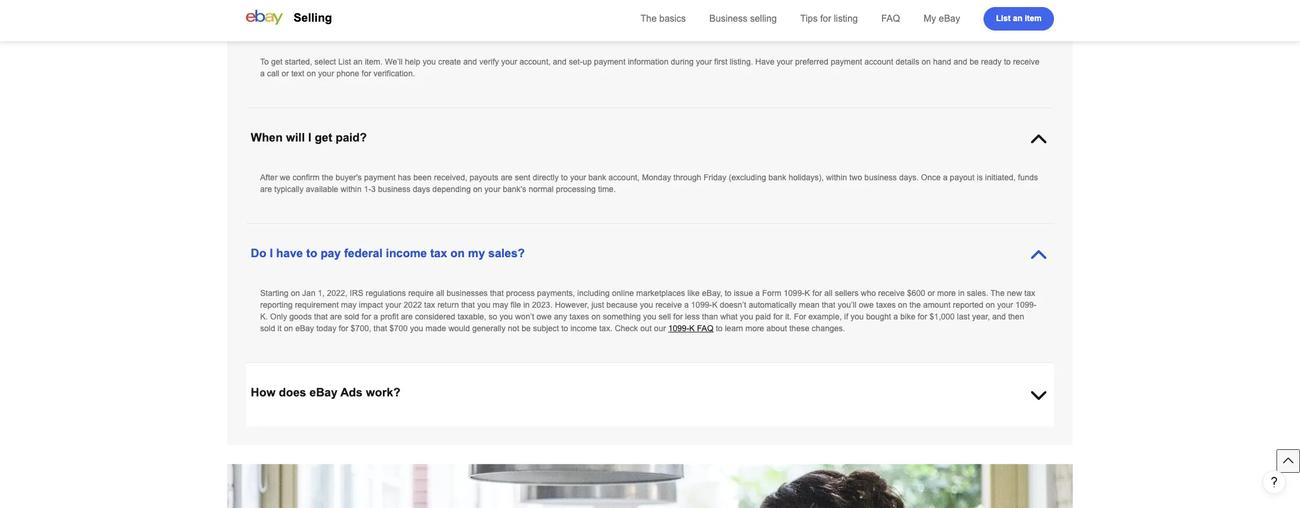 Task type: vqa. For each thing, say whether or not it's contained in the screenshot.
the or in to get started, select list an item. we'll help you create and verify your account, and set-up payment information during your first listing. have your preferred payment account details on hand and be ready to receive a call or text on your phone for verification.
yes



Task type: locate. For each thing, give the bounding box(es) containing it.
and right -
[[937, 428, 950, 437]]

account, up the 'time.'
[[609, 173, 640, 182]]

are
[[501, 173, 513, 182], [260, 184, 272, 194], [330, 312, 342, 321], [401, 312, 413, 321]]

0 vertical spatial how
[[251, 15, 276, 28]]

global
[[787, 428, 809, 437]]

account, inside to get started, select list an item. we'll help you create and verify your account, and set-up payment information during your first listing. have your preferred payment account details on hand and be ready to receive a call or text on your phone for verification.
[[520, 57, 551, 66]]

a inside to get started, select list an item. we'll help you create and verify your account, and set-up payment information during your first listing. have your preferred payment account details on hand and be ready to receive a call or text on your phone for verification.
[[260, 69, 265, 78]]

2 vertical spatial in
[[525, 439, 531, 449]]

any
[[554, 312, 568, 321]]

during
[[671, 57, 694, 66]]

out inside ebay ads can help you build your business on ebay with effective advertising tools that create a meaningful connection between you and ebay's global community of passionate buyers - and help you sell your items faster. stand out among billions of listings on ebay by putting your items in front of interested buyers no matter the size of your budget.
[[309, 439, 320, 449]]

0 vertical spatial taxes
[[877, 300, 896, 310]]

putting
[[457, 439, 482, 449]]

2 all from the left
[[825, 288, 833, 298]]

1 horizontal spatial taxes
[[877, 300, 896, 310]]

taxes
[[877, 300, 896, 310], [570, 312, 589, 321]]

an right selling
[[341, 15, 355, 28]]

1 vertical spatial items
[[503, 439, 522, 449]]

reported
[[953, 300, 984, 310]]

how does ebay ads work?
[[251, 386, 401, 399]]

1 horizontal spatial k
[[712, 300, 718, 310]]

0 vertical spatial the
[[641, 14, 657, 23]]

1 vertical spatial tax
[[1025, 288, 1036, 298]]

have
[[756, 57, 775, 66]]

0 horizontal spatial or
[[282, 69, 289, 78]]

business selling link
[[710, 14, 777, 23]]

ebay right my
[[939, 14, 961, 23]]

1 vertical spatial out
[[309, 439, 320, 449]]

business inside ebay ads can help you build your business on ebay with effective advertising tools that create a meaningful connection between you and ebay's global community of passionate buyers - and help you sell your items faster. stand out among billions of listings on ebay by putting your items in front of interested buyers no matter the size of your budget.
[[384, 428, 417, 437]]

list up phone
[[338, 57, 351, 66]]

k down less
[[690, 324, 695, 333]]

0 vertical spatial be
[[970, 57, 979, 66]]

or right call
[[282, 69, 289, 78]]

0 vertical spatial business
[[865, 173, 897, 182]]

last
[[957, 312, 970, 321]]

0 horizontal spatial sold
[[260, 324, 275, 333]]

then
[[1009, 312, 1025, 321]]

that
[[490, 288, 504, 298], [461, 300, 475, 310], [822, 300, 836, 310], [314, 312, 328, 321], [374, 324, 387, 333], [563, 428, 577, 437]]

1 vertical spatial income
[[571, 324, 597, 333]]

ready
[[982, 57, 1002, 66]]

tax up considered
[[424, 300, 435, 310]]

0 vertical spatial or
[[282, 69, 289, 78]]

on left my
[[451, 247, 465, 260]]

in up reported
[[959, 288, 965, 298]]

1 vertical spatial in
[[524, 300, 530, 310]]

0 horizontal spatial i
[[270, 247, 273, 260]]

0 horizontal spatial bank
[[589, 173, 607, 182]]

the inside ebay ads can help you build your business on ebay with effective advertising tools that create a meaningful connection between you and ebay's global community of passionate buyers - and help you sell your items faster. stand out among billions of listings on ebay by putting your items in front of interested buyers no matter the size of your budget.
[[663, 439, 675, 449]]

the
[[322, 173, 333, 182], [910, 300, 921, 310], [663, 439, 675, 449]]

do
[[251, 247, 267, 260]]

i for create
[[297, 15, 300, 28]]

what
[[721, 312, 738, 321]]

in
[[959, 288, 965, 298], [524, 300, 530, 310], [525, 439, 531, 449]]

started,
[[285, 57, 312, 66]]

1 vertical spatial owe
[[537, 312, 552, 321]]

ebay up by
[[430, 428, 449, 437]]

help right we'll at the left top of the page
[[405, 57, 421, 66]]

how left the 'does'
[[251, 386, 276, 399]]

may down irs
[[341, 300, 357, 310]]

0 horizontal spatial out
[[309, 439, 320, 449]]

business down has
[[378, 184, 411, 194]]

how
[[251, 15, 276, 28], [251, 386, 276, 399]]

the down connection
[[663, 439, 675, 449]]

0 horizontal spatial may
[[341, 300, 357, 310]]

you up the our
[[643, 312, 657, 321]]

and left verify
[[464, 57, 477, 66]]

ebay down goods
[[295, 324, 314, 333]]

may up so
[[493, 300, 509, 310]]

business right two
[[865, 173, 897, 182]]

all left sellers
[[825, 288, 833, 298]]

1 horizontal spatial may
[[493, 300, 509, 310]]

ebay left by
[[425, 439, 444, 449]]

1 horizontal spatial within
[[826, 173, 847, 182]]

faq left my
[[882, 14, 901, 23]]

ads
[[341, 386, 363, 399], [281, 428, 295, 437]]

1 vertical spatial or
[[928, 288, 935, 298]]

1 horizontal spatial account,
[[609, 173, 640, 182]]

k up mean
[[805, 288, 811, 298]]

create left verify
[[438, 57, 461, 66]]

ebay inside starting on jan 1, 2022, irs regulations require all businesses that process payments, including online marketplaces like ebay, to issue a form 1099-k for all sellers who receive $600 or more in sales. the new tax reporting requirement may impact your 2022 tax return that you may file in 2023. however, just because you receive a 1099-k doesn't automatically mean that you'll owe taxes on the amount reported on your 1099- k. only goods that are sold for a profit are considered taxable, so you won't owe any taxes on something you sell for less than what you paid for it. for example, if you bought a bike for $1,000 last year, and then sold it on ebay today for $700, that $700 you made would generally not be subject to income tax. check out our
[[295, 324, 314, 333]]

considered
[[415, 312, 455, 321]]

1 bank from the left
[[589, 173, 607, 182]]

all up the return
[[436, 288, 445, 298]]

for right bike on the right of page
[[918, 312, 928, 321]]

buyers left no
[[599, 439, 624, 449]]

0 horizontal spatial payment
[[364, 173, 396, 182]]

that up the interested
[[563, 428, 577, 437]]

business
[[710, 14, 748, 23]]

0 horizontal spatial the
[[641, 14, 657, 23]]

you inside to get started, select list an item. we'll help you create and verify your account, and set-up payment information during your first listing. have your preferred payment account details on hand and be ready to receive a call or text on your phone for verification.
[[423, 57, 436, 66]]

an
[[1013, 13, 1023, 23], [341, 15, 355, 28], [354, 57, 363, 66]]

example,
[[809, 312, 842, 321]]

for right tips
[[821, 14, 832, 23]]

you
[[423, 57, 436, 66], [477, 300, 491, 310], [640, 300, 653, 310], [500, 312, 513, 321], [643, 312, 657, 321], [740, 312, 754, 321], [851, 312, 864, 321], [410, 324, 424, 333], [331, 428, 344, 437], [729, 428, 742, 437], [970, 428, 984, 437]]

you up among
[[331, 428, 344, 437]]

0 horizontal spatial ads
[[281, 428, 295, 437]]

account, inside after we confirm the buyer's payment has been received, payouts are sent directly to your bank account, monday through friday (excluding bank holidays), within two business days. once a payout is initiated, funds are typically available within 1-3 business days depending on your bank's normal processing time.
[[609, 173, 640, 182]]

normal
[[529, 184, 554, 194]]

0 horizontal spatial income
[[386, 247, 427, 260]]

a left bike on the right of page
[[894, 312, 899, 321]]

1 horizontal spatial ads
[[341, 386, 363, 399]]

0 vertical spatial ads
[[341, 386, 363, 399]]

when will i get paid?
[[251, 131, 367, 144]]

ebay up faster.
[[260, 428, 279, 437]]

budget.
[[722, 439, 749, 449]]

advertising
[[501, 428, 541, 437]]

1 vertical spatial create
[[438, 57, 461, 66]]

2 vertical spatial the
[[663, 439, 675, 449]]

faq down than
[[697, 324, 714, 333]]

selling
[[294, 11, 332, 24]]

1 horizontal spatial sell
[[986, 428, 998, 437]]

a up less
[[685, 300, 689, 310]]

bank left the holidays),
[[769, 173, 787, 182]]

0 vertical spatial buyers
[[905, 428, 929, 437]]

2 horizontal spatial receive
[[1014, 57, 1040, 66]]

1 all from the left
[[436, 288, 445, 298]]

will
[[286, 131, 305, 144]]

1 horizontal spatial bank
[[769, 173, 787, 182]]

all
[[436, 288, 445, 298], [825, 288, 833, 298]]

0 vertical spatial k
[[805, 288, 811, 298]]

to right ready
[[1004, 57, 1011, 66]]

1 horizontal spatial list
[[997, 13, 1011, 23]]

and left then
[[993, 312, 1006, 321]]

be left ready
[[970, 57, 979, 66]]

ads up stand
[[281, 428, 295, 437]]

item.
[[365, 57, 383, 66]]

that inside ebay ads can help you build your business on ebay with effective advertising tools that create a meaningful connection between you and ebay's global community of passionate buyers - and help you sell your items faster. stand out among billions of listings on ebay by putting your items in front of interested buyers no matter the size of your budget.
[[563, 428, 577, 437]]

a inside ebay ads can help you build your business on ebay with effective advertising tools that create a meaningful connection between you and ebay's global community of passionate buyers - and help you sell your items faster. stand out among billions of listings on ebay by putting your items in front of interested buyers no matter the size of your budget.
[[604, 428, 609, 437]]

1 horizontal spatial receive
[[879, 288, 905, 298]]

help
[[405, 57, 421, 66], [313, 428, 328, 437], [953, 428, 968, 437]]

items
[[1019, 428, 1039, 437], [503, 439, 522, 449]]

2 horizontal spatial k
[[805, 288, 811, 298]]

sold up $700, on the left of page
[[344, 312, 359, 321]]

1 horizontal spatial get
[[315, 131, 332, 144]]

on down payouts
[[473, 184, 482, 194]]

create right do
[[303, 15, 338, 28]]

the up the available
[[322, 173, 333, 182]]

1 horizontal spatial owe
[[859, 300, 874, 310]]

jan
[[302, 288, 316, 298]]

payment
[[594, 57, 626, 66], [831, 57, 863, 66], [364, 173, 396, 182]]

1 vertical spatial sell
[[986, 428, 998, 437]]

do i have to pay federal income tax on my sales?
[[251, 247, 525, 260]]

on
[[922, 57, 931, 66], [307, 69, 316, 78], [473, 184, 482, 194], [451, 247, 465, 260], [291, 288, 300, 298], [898, 300, 908, 310], [986, 300, 995, 310], [592, 312, 601, 321], [284, 324, 293, 333], [419, 428, 428, 437], [414, 439, 423, 449]]

1 vertical spatial get
[[315, 131, 332, 144]]

the inside starting on jan 1, 2022, irs regulations require all businesses that process payments, including online marketplaces like ebay, to issue a form 1099-k for all sellers who receive $600 or more in sales. the new tax reporting requirement may impact your 2022 tax return that you may file in 2023. however, just because you receive a 1099-k doesn't automatically mean that you'll owe taxes on the amount reported on your 1099- k. only goods that are sold for a profit are considered taxable, so you won't owe any taxes on something you sell for less than what you paid for it. for example, if you bought a bike for $1,000 last year, and then sold it on ebay today for $700, that $700 you made would generally not be subject to income tax. check out our
[[991, 288, 1005, 298]]

initiated,
[[986, 173, 1016, 182]]

payment up the 3
[[364, 173, 396, 182]]

2 how from the top
[[251, 386, 276, 399]]

to get started, select list an item. we'll help you create and verify your account, and set-up payment information during your first listing. have your preferred payment account details on hand and be ready to receive a call or text on your phone for verification.
[[260, 57, 1040, 78]]

on right text
[[307, 69, 316, 78]]

1 vertical spatial account,
[[609, 173, 640, 182]]

0 vertical spatial within
[[826, 173, 847, 182]]

a left meaningful
[[604, 428, 609, 437]]

on left 'with'
[[419, 428, 428, 437]]

1 horizontal spatial be
[[970, 57, 979, 66]]

for left less
[[674, 312, 683, 321]]

0 vertical spatial more
[[938, 288, 956, 298]]

how left do
[[251, 15, 276, 28]]

1 horizontal spatial income
[[571, 324, 597, 333]]

within down buyer's at the left
[[341, 184, 362, 194]]

1 vertical spatial more
[[746, 324, 765, 333]]

available
[[306, 184, 338, 194]]

create
[[303, 15, 338, 28], [438, 57, 461, 66], [579, 428, 602, 437]]

be down won't
[[522, 324, 531, 333]]

federal
[[344, 247, 383, 260]]

0 vertical spatial i
[[297, 15, 300, 28]]

today
[[316, 324, 337, 333]]

0 vertical spatial faq
[[882, 14, 901, 23]]

0 vertical spatial receive
[[1014, 57, 1040, 66]]

receive
[[1014, 57, 1040, 66], [879, 288, 905, 298], [656, 300, 682, 310]]

1 horizontal spatial all
[[825, 288, 833, 298]]

1 horizontal spatial help
[[405, 57, 421, 66]]

your
[[501, 57, 517, 66], [696, 57, 712, 66], [777, 57, 793, 66], [318, 69, 334, 78], [570, 173, 586, 182], [485, 184, 501, 194], [386, 300, 402, 310], [998, 300, 1014, 310], [366, 428, 382, 437], [1001, 428, 1017, 437], [484, 439, 500, 449], [703, 439, 719, 449]]

of right size
[[694, 439, 701, 449]]

the left "new"
[[991, 288, 1005, 298]]

an up phone
[[354, 57, 363, 66]]

owe down who
[[859, 300, 874, 310]]

or up amount
[[928, 288, 935, 298]]

ebay right the 'does'
[[310, 386, 338, 399]]

1099- up then
[[1016, 300, 1037, 310]]

1-
[[364, 184, 371, 194]]

0 vertical spatial tax
[[430, 247, 447, 260]]

my
[[468, 247, 485, 260]]

a left call
[[260, 69, 265, 78]]

the down $600
[[910, 300, 921, 310]]

0 horizontal spatial get
[[271, 57, 283, 66]]

0 horizontal spatial owe
[[537, 312, 552, 321]]

bank
[[589, 173, 607, 182], [769, 173, 787, 182]]

get inside to get started, select list an item. we'll help you create and verify your account, and set-up payment information during your first listing. have your preferred payment account details on hand and be ready to receive a call or text on your phone for verification.
[[271, 57, 283, 66]]

1 vertical spatial list
[[338, 57, 351, 66]]

1 vertical spatial the
[[991, 288, 1005, 298]]

to up processing
[[561, 173, 568, 182]]

learn more .
[[751, 439, 796, 449]]

days.
[[900, 173, 919, 182]]

receive right who
[[879, 288, 905, 298]]

0 vertical spatial out
[[641, 324, 652, 333]]

business up "listings"
[[384, 428, 417, 437]]

0 horizontal spatial help
[[313, 428, 328, 437]]

owe down 2023.
[[537, 312, 552, 321]]

0 horizontal spatial sell
[[659, 312, 671, 321]]

to
[[260, 57, 269, 66]]

1 how from the top
[[251, 15, 276, 28]]

for inside to get started, select list an item. we'll help you create and verify your account, and set-up payment information during your first listing. have your preferred payment account details on hand and be ready to receive a call or text on your phone for verification.
[[362, 69, 371, 78]]

.
[[793, 439, 796, 449]]

2 bank from the left
[[769, 173, 787, 182]]

0 horizontal spatial the
[[322, 173, 333, 182]]

with
[[451, 428, 466, 437]]

1 vertical spatial how
[[251, 386, 276, 399]]

help, opens dialogs image
[[1269, 476, 1281, 488]]

1 horizontal spatial faq
[[882, 14, 901, 23]]

out inside starting on jan 1, 2022, irs regulations require all businesses that process payments, including online marketplaces like ebay, to issue a form 1099-k for all sellers who receive $600 or more in sales. the new tax reporting requirement may impact your 2022 tax return that you may file in 2023. however, just because you receive a 1099-k doesn't automatically mean that you'll owe taxes on the amount reported on your 1099- k. only goods that are sold for a profit are considered taxable, so you won't owe any taxes on something you sell for less than what you paid for it. for example, if you bought a bike for $1,000 last year, and then sold it on ebay today for $700, that $700 you made would generally not be subject to income tax. check out our
[[641, 324, 652, 333]]

1 vertical spatial be
[[522, 324, 531, 333]]

won't
[[515, 312, 535, 321]]

a right once
[[943, 173, 948, 182]]

you up budget.
[[729, 428, 742, 437]]

more
[[775, 439, 793, 449]]

2 horizontal spatial i
[[308, 131, 312, 144]]

1 vertical spatial within
[[341, 184, 362, 194]]

be inside to get started, select list an item. we'll help you create and verify your account, and set-up payment information during your first listing. have your preferred payment account details on hand and be ready to receive a call or text on your phone for verification.
[[970, 57, 979, 66]]

1 horizontal spatial more
[[938, 288, 956, 298]]

we'll
[[385, 57, 403, 66]]

help right -
[[953, 428, 968, 437]]

0 horizontal spatial account,
[[520, 57, 551, 66]]

tax left my
[[430, 247, 447, 260]]

2 horizontal spatial create
[[579, 428, 602, 437]]

1 horizontal spatial create
[[438, 57, 461, 66]]

1 horizontal spatial sold
[[344, 312, 359, 321]]

0 horizontal spatial be
[[522, 324, 531, 333]]

verification.
[[374, 69, 415, 78]]

more inside starting on jan 1, 2022, irs regulations require all businesses that process payments, including online marketplaces like ebay, to issue a form 1099-k for all sellers who receive $600 or more in sales. the new tax reporting requirement may impact your 2022 tax return that you may file in 2023. however, just because you receive a 1099-k doesn't automatically mean that you'll owe taxes on the amount reported on your 1099- k. only goods that are sold for a profit are considered taxable, so you won't owe any taxes on something you sell for less than what you paid for it. for example, if you bought a bike for $1,000 last year, and then sold it on ebay today for $700, that $700 you made would generally not be subject to income tax. check out our
[[938, 288, 956, 298]]

business selling
[[710, 14, 777, 23]]

tax
[[430, 247, 447, 260], [1025, 288, 1036, 298], [424, 300, 435, 310]]

bank's
[[503, 184, 527, 194]]

buyers left -
[[905, 428, 929, 437]]

community
[[811, 428, 851, 437]]

2 vertical spatial k
[[690, 324, 695, 333]]

for
[[821, 14, 832, 23], [362, 69, 371, 78], [813, 288, 822, 298], [362, 312, 371, 321], [674, 312, 683, 321], [774, 312, 783, 321], [918, 312, 928, 321], [339, 324, 349, 333]]

taxes up "bought"
[[877, 300, 896, 310]]

0 horizontal spatial within
[[341, 184, 362, 194]]

0 horizontal spatial faq
[[697, 324, 714, 333]]

ads left work?
[[341, 386, 363, 399]]

are down 2022
[[401, 312, 413, 321]]

for right today
[[339, 324, 349, 333]]

you'll
[[838, 300, 857, 310]]

2 vertical spatial i
[[270, 247, 273, 260]]

the
[[641, 14, 657, 23], [991, 288, 1005, 298]]

automatically
[[749, 300, 797, 310]]

1 vertical spatial buyers
[[599, 439, 624, 449]]

3
[[371, 184, 376, 194]]

1 vertical spatial ads
[[281, 428, 295, 437]]

taxable,
[[458, 312, 487, 321]]

1 horizontal spatial or
[[928, 288, 935, 298]]

k down ebay,
[[712, 300, 718, 310]]

receive right ready
[[1014, 57, 1040, 66]]

less
[[685, 312, 700, 321]]

received,
[[434, 173, 468, 182]]

issue
[[734, 288, 753, 298]]

you right we'll at the left top of the page
[[423, 57, 436, 66]]

my
[[924, 14, 937, 23]]

payment inside after we confirm the buyer's payment has been received, payouts are sent directly to your bank account, monday through friday (excluding bank holidays), within two business days. once a payout is initiated, funds are typically available within 1-3 business days depending on your bank's normal processing time.
[[364, 173, 396, 182]]

to left pay
[[306, 247, 317, 260]]

account,
[[520, 57, 551, 66], [609, 173, 640, 182]]

within
[[826, 173, 847, 182], [341, 184, 362, 194]]

2 horizontal spatial the
[[910, 300, 921, 310]]

that down requirement
[[314, 312, 328, 321]]

0 vertical spatial list
[[997, 13, 1011, 23]]

the left basics
[[641, 14, 657, 23]]



Task type: describe. For each thing, give the bounding box(es) containing it.
have
[[276, 247, 303, 260]]

if
[[845, 312, 849, 321]]

the inside starting on jan 1, 2022, irs regulations require all businesses that process payments, including online marketplaces like ebay, to issue a form 1099-k for all sellers who receive $600 or more in sales. the new tax reporting requirement may impact your 2022 tax return that you may file in 2023. however, just because you receive a 1099-k doesn't automatically mean that you'll owe taxes on the amount reported on your 1099- k. only goods that are sold for a profit are considered taxable, so you won't owe any taxes on something you sell for less than what you paid for it. for example, if you bought a bike for $1,000 last year, and then sold it on ebay today for $700, that $700 you made would generally not be subject to income tax. check out our
[[910, 300, 921, 310]]

learn
[[751, 439, 772, 449]]

0 vertical spatial in
[[959, 288, 965, 298]]

tips
[[801, 14, 818, 23]]

list inside to get started, select list an item. we'll help you create and verify your account, and set-up payment information during your first listing. have your preferred payment account details on hand and be ready to receive a call or text on your phone for verification.
[[338, 57, 351, 66]]

directly
[[533, 173, 559, 182]]

first
[[715, 57, 728, 66]]

faq link
[[882, 14, 901, 23]]

for up mean
[[813, 288, 822, 298]]

1 vertical spatial receive
[[879, 288, 905, 298]]

businesses
[[447, 288, 488, 298]]

selling
[[751, 14, 777, 23]]

an left item
[[1013, 13, 1023, 23]]

2 horizontal spatial help
[[953, 428, 968, 437]]

paid?
[[336, 131, 367, 144]]

it.
[[786, 312, 792, 321]]

an inside to get started, select list an item. we'll help you create and verify your account, and set-up payment information during your first listing. have your preferred payment account details on hand and be ready to receive a call or text on your phone for verification.
[[354, 57, 363, 66]]

than
[[702, 312, 718, 321]]

to inside after we confirm the buyer's payment has been received, payouts are sent directly to your bank account, monday through friday (excluding bank holidays), within two business days. once a payout is initiated, funds are typically available within 1-3 business days depending on your bank's normal processing time.
[[561, 173, 568, 182]]

among
[[322, 439, 348, 449]]

0 horizontal spatial k
[[690, 324, 695, 333]]

in inside ebay ads can help you build your business on ebay with effective advertising tools that create a meaningful connection between you and ebay's global community of passionate buyers - and help you sell your items faster. stand out among billions of listings on ebay by putting your items in front of interested buyers no matter the size of your budget.
[[525, 439, 531, 449]]

or inside to get started, select list an item. we'll help you create and verify your account, and set-up payment information during your first listing. have your preferred payment account details on hand and be ready to receive a call or text on your phone for verification.
[[282, 69, 289, 78]]

$1,000
[[930, 312, 955, 321]]

$700,
[[351, 324, 371, 333]]

typically
[[274, 184, 304, 194]]

you right the $700
[[410, 324, 424, 333]]

0 horizontal spatial items
[[503, 439, 522, 449]]

1 vertical spatial sold
[[260, 324, 275, 333]]

do
[[279, 15, 293, 28]]

we
[[280, 173, 290, 182]]

preferred
[[795, 57, 829, 66]]

of right community
[[853, 428, 860, 437]]

of down tools
[[552, 439, 559, 449]]

to up doesn't
[[725, 288, 732, 298]]

create inside to get started, select list an item. we'll help you create and verify your account, and set-up payment information during your first listing. have your preferred payment account details on hand and be ready to receive a call or text on your phone for verification.
[[438, 57, 461, 66]]

pay
[[321, 247, 341, 260]]

-
[[932, 428, 934, 437]]

time.
[[598, 184, 616, 194]]

starting
[[260, 288, 289, 298]]

on inside after we confirm the buyer's payment has been received, payouts are sent directly to your bank account, monday through friday (excluding bank holidays), within two business days. once a payout is initiated, funds are typically available within 1-3 business days depending on your bank's normal processing time.
[[473, 184, 482, 194]]

1 horizontal spatial buyers
[[905, 428, 929, 437]]

details
[[896, 57, 920, 66]]

for left it.
[[774, 312, 783, 321]]

how for how do i create an account?
[[251, 15, 276, 28]]

reporting
[[260, 300, 293, 310]]

payments,
[[537, 288, 575, 298]]

item
[[1025, 13, 1042, 23]]

you right -
[[970, 428, 984, 437]]

0 horizontal spatial more
[[746, 324, 765, 333]]

paid
[[756, 312, 771, 321]]

you down marketplaces
[[640, 300, 653, 310]]

receive inside to get started, select list an item. we'll help you create and verify your account, and set-up payment information during your first listing. have your preferred payment account details on hand and be ready to receive a call or text on your phone for verification.
[[1014, 57, 1040, 66]]

create inside ebay ads can help you build your business on ebay with effective advertising tools that create a meaningful connection between you and ebay's global community of passionate buyers - and help you sell your items faster. stand out among billions of listings on ebay by putting your items in front of interested buyers no matter the size of your budget.
[[579, 428, 602, 437]]

0 vertical spatial create
[[303, 15, 338, 28]]

1 vertical spatial taxes
[[570, 312, 589, 321]]

on left jan
[[291, 288, 300, 298]]

effective
[[468, 428, 499, 437]]

listing.
[[730, 57, 753, 66]]

passionate
[[863, 428, 902, 437]]

been
[[414, 173, 432, 182]]

1099-k faq to learn more about these changes.
[[669, 324, 846, 333]]

friday
[[704, 173, 727, 182]]

that down 'businesses'
[[461, 300, 475, 310]]

just
[[592, 300, 605, 310]]

sell inside ebay ads can help you build your business on ebay with effective advertising tools that create a meaningful connection between you and ebay's global community of passionate buyers - and help you sell your items faster. stand out among billions of listings on ebay by putting your items in front of interested buyers no matter the size of your budget.
[[986, 428, 998, 437]]

1 vertical spatial k
[[712, 300, 718, 310]]

my ebay link
[[924, 14, 961, 23]]

help inside to get started, select list an item. we'll help you create and verify your account, and set-up payment information during your first listing. have your preferred payment account details on hand and be ready to receive a call or text on your phone for verification.
[[405, 57, 421, 66]]

1 vertical spatial faq
[[697, 324, 714, 333]]

information
[[628, 57, 669, 66]]

to left learn
[[716, 324, 723, 333]]

1099- up mean
[[784, 288, 805, 298]]

online
[[612, 288, 634, 298]]

2 may from the left
[[493, 300, 509, 310]]

for
[[794, 312, 807, 321]]

generally
[[472, 324, 506, 333]]

ebay's
[[760, 428, 785, 437]]

on up year,
[[986, 300, 995, 310]]

on left the hand
[[922, 57, 931, 66]]

be inside starting on jan 1, 2022, irs regulations require all businesses that process payments, including online marketplaces like ebay, to issue a form 1099-k for all sellers who receive $600 or more in sales. the new tax reporting requirement may impact your 2022 tax return that you may file in 2023. however, just because you receive a 1099-k doesn't automatically mean that you'll owe taxes on the amount reported on your 1099- k. only goods that are sold for a profit are considered taxable, so you won't owe any taxes on something you sell for less than what you paid for it. for example, if you bought a bike for $1,000 last year, and then sold it on ebay today for $700, that $700 you made would generally not be subject to income tax. check out our
[[522, 324, 531, 333]]

process
[[506, 288, 535, 298]]

1 vertical spatial business
[[378, 184, 411, 194]]

meaningful
[[611, 428, 651, 437]]

a inside after we confirm the buyer's payment has been received, payouts are sent directly to your bank account, monday through friday (excluding bank holidays), within two business days. once a payout is initiated, funds are typically available within 1-3 business days depending on your bank's normal processing time.
[[943, 173, 948, 182]]

2 vertical spatial tax
[[424, 300, 435, 310]]

income inside starting on jan 1, 2022, irs regulations require all businesses that process payments, including online marketplaces like ebay, to issue a form 1099-k for all sellers who receive $600 or more in sales. the new tax reporting requirement may impact your 2022 tax return that you may file in 2023. however, just because you receive a 1099-k doesn't automatically mean that you'll owe taxes on the amount reported on your 1099- k. only goods that are sold for a profit are considered taxable, so you won't owe any taxes on something you sell for less than what you paid for it. for example, if you bought a bike for $1,000 last year, and then sold it on ebay today for $700, that $700 you made would generally not be subject to income tax. check out our
[[571, 324, 597, 333]]

after we confirm the buyer's payment has been received, payouts are sent directly to your bank account, monday through friday (excluding bank holidays), within two business days. once a payout is initiated, funds are typically available within 1-3 business days depending on your bank's normal processing time.
[[260, 173, 1039, 194]]

are up today
[[330, 312, 342, 321]]

so
[[489, 312, 498, 321]]

file
[[511, 300, 521, 310]]

size
[[677, 439, 692, 449]]

billions
[[350, 439, 375, 449]]

like
[[688, 288, 700, 298]]

to inside to get started, select list an item. we'll help you create and verify your account, and set-up payment information during your first listing. have your preferred payment account details on hand and be ready to receive a call or text on your phone for verification.
[[1004, 57, 1011, 66]]

amount
[[924, 300, 951, 310]]

list an item link
[[984, 7, 1055, 31]]

the inside after we confirm the buyer's payment has been received, payouts are sent directly to your bank account, monday through friday (excluding bank holidays), within two business days. once a payout is initiated, funds are typically available within 1-3 business days depending on your bank's normal processing time.
[[322, 173, 333, 182]]

on right the "it" on the left bottom of the page
[[284, 324, 293, 333]]

between
[[695, 428, 726, 437]]

that up example,
[[822, 300, 836, 310]]

not
[[508, 324, 520, 333]]

0 horizontal spatial receive
[[656, 300, 682, 310]]

you up 1099-k faq to learn more about these changes.
[[740, 312, 754, 321]]

on right "listings"
[[414, 439, 423, 449]]

and inside starting on jan 1, 2022, irs regulations require all businesses that process payments, including online marketplaces like ebay, to issue a form 1099-k for all sellers who receive $600 or more in sales. the new tax reporting requirement may impact your 2022 tax return that you may file in 2023. however, just because you receive a 1099-k doesn't automatically mean that you'll owe taxes on the amount reported on your 1099- k. only goods that are sold for a profit are considered taxable, so you won't owe any taxes on something you sell for less than what you paid for it. for example, if you bought a bike for $1,000 last year, and then sold it on ebay today for $700, that $700 you made would generally not be subject to income tax. check out our
[[993, 312, 1006, 321]]

1099- down less
[[669, 324, 690, 333]]

list an item
[[997, 13, 1042, 23]]

1 horizontal spatial payment
[[594, 57, 626, 66]]

ads inside ebay ads can help you build your business on ebay with effective advertising tools that create a meaningful connection between you and ebay's global community of passionate buyers - and help you sell your items faster. stand out among billions of listings on ebay by putting your items in front of interested buyers no matter the size of your budget.
[[281, 428, 295, 437]]

bike
[[901, 312, 916, 321]]

and left set- in the top left of the page
[[553, 57, 567, 66]]

a left form
[[756, 288, 760, 298]]

matter
[[638, 439, 661, 449]]

are up bank's
[[501, 173, 513, 182]]

that left process
[[490, 288, 504, 298]]

0 vertical spatial owe
[[859, 300, 874, 310]]

buyer's
[[336, 173, 362, 182]]

i for get
[[308, 131, 312, 144]]

and up learn
[[744, 428, 758, 437]]

a down impact
[[374, 312, 378, 321]]

payout
[[950, 173, 975, 182]]

sell inside starting on jan 1, 2022, irs regulations require all businesses that process payments, including online marketplaces like ebay, to issue a form 1099-k for all sellers who receive $600 or more in sales. the new tax reporting requirement may impact your 2022 tax return that you may file in 2023. however, just because you receive a 1099-k doesn't automatically mean that you'll owe taxes on the amount reported on your 1099- k. only goods that are sold for a profit are considered taxable, so you won't owe any taxes on something you sell for less than what you paid for it. for example, if you bought a bike for $1,000 last year, and then sold it on ebay today for $700, that $700 you made would generally not be subject to income tax. check out our
[[659, 312, 671, 321]]

1099- down like
[[691, 300, 712, 310]]

require
[[408, 288, 434, 298]]

is
[[977, 173, 983, 182]]

phone
[[337, 69, 359, 78]]

it
[[278, 324, 282, 333]]

bought
[[866, 312, 892, 321]]

after
[[260, 173, 278, 182]]

2 horizontal spatial payment
[[831, 57, 863, 66]]

call
[[267, 69, 279, 78]]

starting on jan 1, 2022, irs regulations require all businesses that process payments, including online marketplaces like ebay, to issue a form 1099-k for all sellers who receive $600 or more in sales. the new tax reporting requirement may impact your 2022 tax return that you may file in 2023. however, just because you receive a 1099-k doesn't automatically mean that you'll owe taxes on the amount reported on your 1099- k. only goods that are sold for a profit are considered taxable, so you won't owe any taxes on something you sell for less than what you paid for it. for example, if you bought a bike for $1,000 last year, and then sold it on ebay today for $700, that $700 you made would generally not be subject to income tax. check out our
[[260, 288, 1037, 333]]

only
[[270, 312, 287, 321]]

on down just
[[592, 312, 601, 321]]

would
[[449, 324, 470, 333]]

hand
[[934, 57, 952, 66]]

and right the hand
[[954, 57, 968, 66]]

0 vertical spatial income
[[386, 247, 427, 260]]

tips for listing
[[801, 14, 858, 23]]

subject
[[533, 324, 559, 333]]

has
[[398, 173, 411, 182]]

are down after
[[260, 184, 272, 194]]

up
[[583, 57, 592, 66]]

on up bike on the right of page
[[898, 300, 908, 310]]

or inside starting on jan 1, 2022, irs regulations require all businesses that process payments, including online marketplaces like ebay, to issue a form 1099-k for all sellers who receive $600 or more in sales. the new tax reporting requirement may impact your 2022 tax return that you may file in 2023. however, just because you receive a 1099-k doesn't automatically mean that you'll owe taxes on the amount reported on your 1099- k. only goods that are sold for a profit are considered taxable, so you won't owe any taxes on something you sell for less than what you paid for it. for example, if you bought a bike for $1,000 last year, and then sold it on ebay today for $700, that $700 you made would generally not be subject to income tax. check out our
[[928, 288, 935, 298]]

you up so
[[477, 300, 491, 310]]

how for how does ebay ads work?
[[251, 386, 276, 399]]

sellers
[[835, 288, 859, 298]]

2022
[[404, 300, 422, 310]]

stand
[[285, 439, 306, 449]]

the basics
[[641, 14, 686, 23]]

of left "listings"
[[377, 439, 384, 449]]

processing
[[556, 184, 596, 194]]

$600
[[907, 288, 926, 298]]

tools
[[543, 428, 561, 437]]

1 horizontal spatial items
[[1019, 428, 1039, 437]]

that down profit
[[374, 324, 387, 333]]

you right so
[[500, 312, 513, 321]]

basics
[[660, 14, 686, 23]]

set-
[[569, 57, 583, 66]]

you right if
[[851, 312, 864, 321]]

to down any
[[562, 324, 568, 333]]

for down impact
[[362, 312, 371, 321]]

work?
[[366, 386, 401, 399]]

funds
[[1018, 173, 1039, 182]]

1 may from the left
[[341, 300, 357, 310]]



